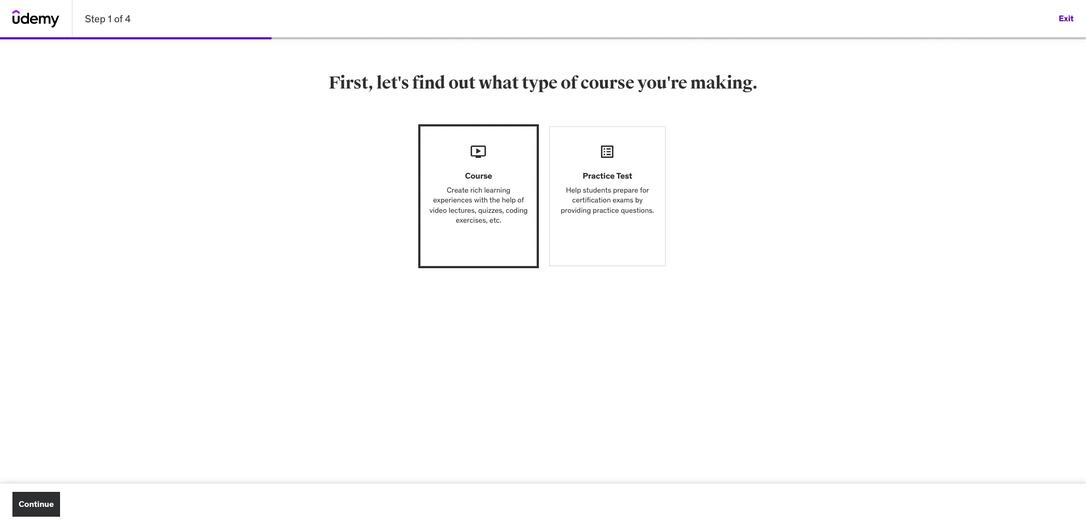 Task type: locate. For each thing, give the bounding box(es) containing it.
create
[[447, 185, 469, 194]]

out
[[448, 72, 476, 94]]

experiences
[[433, 195, 472, 205]]

udemy image
[[12, 10, 60, 27]]

practice test help students prepare for certification exams by providing practice questions.
[[561, 171, 654, 215]]

rich
[[470, 185, 482, 194]]

of inside course create rich learning experiences with the help of video lectures, quizzes, coding exercises, etc.
[[518, 195, 524, 205]]

etc.
[[490, 216, 501, 225]]

coding
[[506, 205, 528, 215]]

2 horizontal spatial of
[[561, 72, 577, 94]]

first,
[[329, 72, 373, 94]]

1 horizontal spatial of
[[518, 195, 524, 205]]

course
[[465, 171, 492, 181]]

of up the coding
[[518, 195, 524, 205]]

of right 1
[[114, 12, 123, 25]]

exit button
[[1059, 6, 1074, 31]]

exercises,
[[456, 216, 488, 225]]

type
[[522, 72, 558, 94]]

let's
[[376, 72, 409, 94]]

continue
[[19, 499, 54, 509]]

prepare
[[613, 185, 638, 194]]

4
[[125, 12, 131, 25]]

0 horizontal spatial of
[[114, 12, 123, 25]]

1 vertical spatial of
[[561, 72, 577, 94]]

of right type
[[561, 72, 577, 94]]

what
[[479, 72, 519, 94]]

find
[[412, 72, 445, 94]]

for
[[640, 185, 649, 194]]

2 vertical spatial of
[[518, 195, 524, 205]]

1
[[108, 12, 112, 25]]

exit
[[1059, 13, 1074, 24]]

providing
[[561, 205, 591, 215]]

0 vertical spatial of
[[114, 12, 123, 25]]

course
[[580, 72, 634, 94]]

learning
[[484, 185, 510, 194]]

of
[[114, 12, 123, 25], [561, 72, 577, 94], [518, 195, 524, 205]]

certification
[[572, 195, 611, 205]]

course create rich learning experiences with the help of video lectures, quizzes, coding exercises, etc.
[[429, 171, 528, 225]]



Task type: vqa. For each thing, say whether or not it's contained in the screenshot.
Practice
yes



Task type: describe. For each thing, give the bounding box(es) containing it.
by
[[635, 195, 643, 205]]

with
[[474, 195, 488, 205]]

first, let's find out what type of course you're making.
[[329, 72, 758, 94]]

help
[[566, 185, 581, 194]]

quizzes,
[[478, 205, 504, 215]]

practice
[[583, 171, 615, 181]]

step
[[85, 12, 106, 25]]

test
[[616, 171, 632, 181]]

video
[[429, 205, 447, 215]]

help
[[502, 195, 516, 205]]

exams
[[613, 195, 634, 205]]

step 1 of 4
[[85, 12, 131, 25]]

you're
[[638, 72, 687, 94]]

step 1 of 4 element
[[0, 37, 272, 39]]

questions.
[[621, 205, 654, 215]]

the
[[489, 195, 500, 205]]

practice
[[593, 205, 619, 215]]

making.
[[690, 72, 758, 94]]

students
[[583, 185, 611, 194]]

lectures,
[[449, 205, 477, 215]]

continue button
[[12, 492, 60, 517]]



